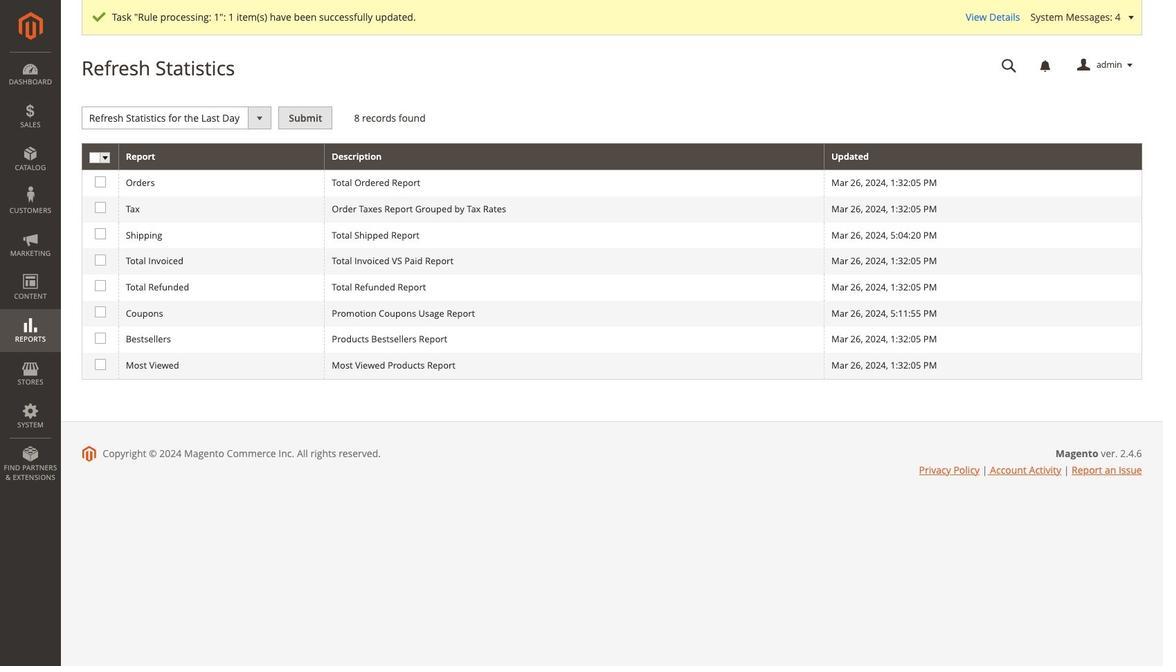 Task type: locate. For each thing, give the bounding box(es) containing it.
magento admin panel image
[[18, 12, 43, 40]]

None text field
[[992, 53, 1027, 78]]

menu bar
[[0, 52, 61, 490]]

None checkbox
[[95, 176, 104, 185], [95, 203, 104, 212], [95, 229, 104, 238], [95, 255, 104, 264], [95, 333, 104, 342], [95, 176, 104, 185], [95, 203, 104, 212], [95, 229, 104, 238], [95, 255, 104, 264], [95, 333, 104, 342]]

None checkbox
[[95, 281, 104, 290], [95, 307, 104, 316], [95, 359, 104, 368], [95, 281, 104, 290], [95, 307, 104, 316], [95, 359, 104, 368]]



